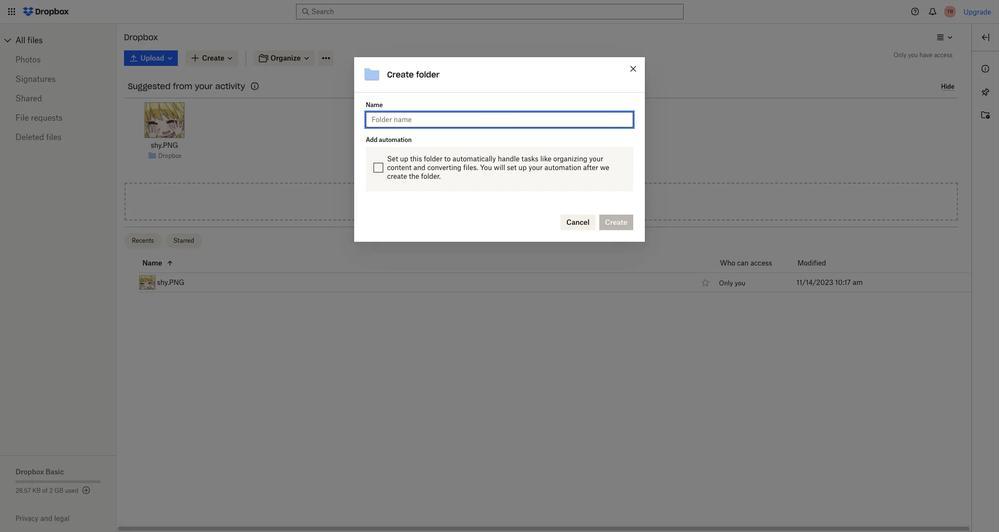 Task type: locate. For each thing, give the bounding box(es) containing it.
starred button
[[166, 233, 202, 249]]

dropbox for dropbox basic
[[16, 468, 44, 476]]

we
[[601, 163, 610, 172]]

access
[[935, 51, 953, 59], [751, 259, 773, 267]]

automation down organizing
[[545, 163, 582, 172]]

modified button
[[798, 257, 852, 269]]

and
[[414, 163, 426, 172], [40, 515, 52, 523]]

1 horizontal spatial automation
[[545, 163, 582, 172]]

and inside set up this folder to automatically handle tasks like organizing your content and converting files. you will set up your automation after we create the folder.
[[414, 163, 426, 172]]

you for only you have access
[[909, 51, 919, 59]]

converting
[[428, 163, 462, 172]]

name inside button
[[143, 259, 162, 267]]

files
[[28, 35, 43, 45], [46, 132, 62, 142]]

1 vertical spatial /shy.png image
[[139, 275, 156, 290]]

2 vertical spatial dropbox
[[16, 468, 44, 476]]

0 vertical spatial your
[[195, 81, 213, 91]]

the
[[409, 172, 420, 180]]

1 vertical spatial shy.png
[[157, 278, 185, 286]]

files for deleted files
[[46, 132, 62, 142]]

0 horizontal spatial name
[[143, 259, 162, 267]]

/shy.png image down recents button
[[139, 275, 156, 290]]

files right all
[[28, 35, 43, 45]]

folder
[[417, 70, 440, 79], [424, 155, 443, 163]]

1 vertical spatial shy.png link
[[157, 277, 185, 288]]

1 vertical spatial you
[[735, 279, 746, 287]]

your
[[195, 81, 213, 91], [590, 155, 604, 163], [529, 163, 543, 172]]

recents button
[[124, 233, 162, 249]]

from
[[173, 81, 192, 91]]

name
[[366, 101, 383, 109], [143, 259, 162, 267]]

who
[[721, 259, 736, 267]]

you
[[909, 51, 919, 59], [735, 279, 746, 287]]

28.57 kb of 2 gb used
[[16, 487, 78, 495]]

access right can
[[751, 259, 773, 267]]

to
[[445, 155, 451, 163]]

name button
[[143, 257, 697, 269]]

am
[[853, 278, 863, 286]]

upgrade link
[[964, 8, 992, 16]]

shy.png
[[151, 141, 178, 149], [157, 278, 185, 286]]

2 vertical spatial your
[[529, 163, 543, 172]]

2 horizontal spatial your
[[590, 155, 604, 163]]

signatures link
[[16, 69, 101, 89]]

0 vertical spatial automation
[[379, 136, 412, 143]]

add
[[366, 136, 378, 143]]

only you have access
[[894, 51, 953, 59]]

1 vertical spatial access
[[751, 259, 773, 267]]

1 vertical spatial only
[[720, 279, 734, 287]]

files inside 'link'
[[28, 35, 43, 45]]

you left have
[[909, 51, 919, 59]]

all files link
[[16, 32, 116, 48]]

starred
[[173, 237, 194, 244]]

shy.png link
[[151, 140, 178, 151], [157, 277, 185, 288]]

open information panel image
[[981, 63, 992, 75]]

files down file requests link
[[46, 132, 62, 142]]

shy.png inside table
[[157, 278, 185, 286]]

organizing
[[554, 155, 588, 163]]

shy.png up "dropbox" link
[[151, 141, 178, 149]]

only down who
[[720, 279, 734, 287]]

your right from
[[195, 81, 213, 91]]

gb
[[54, 487, 63, 495]]

1 vertical spatial and
[[40, 515, 52, 523]]

1 horizontal spatial name
[[366, 101, 383, 109]]

up up content
[[400, 155, 409, 163]]

0 vertical spatial you
[[909, 51, 919, 59]]

0 horizontal spatial you
[[735, 279, 746, 287]]

only left have
[[894, 51, 907, 59]]

privacy and legal link
[[16, 515, 116, 523]]

shared
[[16, 94, 42, 103]]

/shy.png image
[[145, 102, 185, 138], [139, 275, 156, 290]]

1 horizontal spatial your
[[529, 163, 543, 172]]

folder up the converting
[[424, 155, 443, 163]]

will
[[494, 163, 506, 172]]

shy.png down starred button
[[157, 278, 185, 286]]

1 vertical spatial name
[[143, 259, 162, 267]]

global header element
[[0, 0, 1000, 24]]

only
[[894, 51, 907, 59], [720, 279, 734, 287]]

up right set in the top right of the page
[[519, 163, 527, 172]]

folder.
[[421, 172, 441, 180]]

create
[[387, 70, 414, 79]]

1 horizontal spatial you
[[909, 51, 919, 59]]

file requests link
[[16, 108, 101, 128]]

dropbox logo - go to the homepage image
[[19, 4, 72, 19]]

table
[[116, 254, 973, 292]]

files.
[[464, 163, 479, 172]]

access right have
[[935, 51, 953, 59]]

open details pane image
[[981, 32, 992, 43]]

0 vertical spatial files
[[28, 35, 43, 45]]

0 horizontal spatial only
[[720, 279, 734, 287]]

1 vertical spatial automation
[[545, 163, 582, 172]]

name down recents button
[[143, 259, 162, 267]]

only inside name shy.png, modified 11/14/2023 10:17 am, element
[[720, 279, 734, 287]]

after
[[584, 163, 599, 172]]

11/14/2023 10:17 am
[[797, 278, 863, 286]]

files for all files
[[28, 35, 43, 45]]

0 vertical spatial shy.png
[[151, 141, 178, 149]]

add automation
[[366, 136, 412, 143]]

add to starred image
[[700, 277, 712, 288]]

/shy.png image inside name shy.png, modified 11/14/2023 10:17 am, element
[[139, 275, 156, 290]]

privacy and legal
[[16, 515, 70, 523]]

2
[[49, 487, 53, 495]]

open pinned items image
[[981, 86, 992, 98]]

/shy.png image up "dropbox" link
[[145, 102, 185, 138]]

automatically
[[453, 155, 496, 163]]

recents
[[132, 237, 154, 244]]

folder right create
[[417, 70, 440, 79]]

you inside name shy.png, modified 11/14/2023 10:17 am, element
[[735, 279, 746, 287]]

0 horizontal spatial files
[[28, 35, 43, 45]]

0 horizontal spatial up
[[400, 155, 409, 163]]

0 vertical spatial and
[[414, 163, 426, 172]]

only for only you
[[720, 279, 734, 287]]

set
[[387, 155, 399, 163]]

0 vertical spatial only
[[894, 51, 907, 59]]

0 horizontal spatial your
[[195, 81, 213, 91]]

0 vertical spatial name
[[366, 101, 383, 109]]

1 horizontal spatial only
[[894, 51, 907, 59]]

1 vertical spatial dropbox
[[158, 152, 182, 159]]

10:17
[[836, 278, 851, 286]]

up
[[400, 155, 409, 163], [519, 163, 527, 172]]

your up after
[[590, 155, 604, 163]]

1 horizontal spatial access
[[935, 51, 953, 59]]

suggested
[[128, 81, 171, 91]]

0 horizontal spatial and
[[40, 515, 52, 523]]

1 vertical spatial files
[[46, 132, 62, 142]]

dropbox
[[124, 32, 158, 42], [158, 152, 182, 159], [16, 468, 44, 476]]

Name text field
[[372, 114, 628, 125]]

0 vertical spatial up
[[400, 155, 409, 163]]

1 vertical spatial up
[[519, 163, 527, 172]]

1 horizontal spatial files
[[46, 132, 62, 142]]

your down tasks
[[529, 163, 543, 172]]

like
[[541, 155, 552, 163]]

name inside create folder dialog
[[366, 101, 383, 109]]

name up add
[[366, 101, 383, 109]]

automation up set
[[379, 136, 412, 143]]

1 horizontal spatial and
[[414, 163, 426, 172]]

1 horizontal spatial up
[[519, 163, 527, 172]]

shy.png link down starred button
[[157, 277, 185, 288]]

and left legal
[[40, 515, 52, 523]]

handle
[[498, 155, 520, 163]]

1 vertical spatial your
[[590, 155, 604, 163]]

0 horizontal spatial access
[[751, 259, 773, 267]]

1 vertical spatial folder
[[424, 155, 443, 163]]

suggested from your activity
[[128, 81, 245, 91]]

and down this
[[414, 163, 426, 172]]

have
[[920, 51, 933, 59]]

automation
[[379, 136, 412, 143], [545, 163, 582, 172]]

shy.png link up "dropbox" link
[[151, 140, 178, 151]]

you down can
[[735, 279, 746, 287]]



Task type: describe. For each thing, give the bounding box(es) containing it.
tasks
[[522, 155, 539, 163]]

of
[[42, 487, 48, 495]]

privacy
[[16, 515, 38, 523]]

set
[[507, 163, 517, 172]]

file
[[16, 113, 29, 123]]

deleted files link
[[16, 128, 101, 147]]

0 vertical spatial dropbox
[[124, 32, 158, 42]]

create folder dialog
[[354, 57, 645, 242]]

dropbox for "dropbox" link
[[158, 152, 182, 159]]

you
[[481, 163, 492, 172]]

create
[[387, 172, 407, 180]]

0 vertical spatial access
[[935, 51, 953, 59]]

0 vertical spatial shy.png link
[[151, 140, 178, 151]]

access inside table
[[751, 259, 773, 267]]

get more space image
[[80, 485, 92, 497]]

photos
[[16, 55, 41, 64]]

0 horizontal spatial automation
[[379, 136, 412, 143]]

upgrade
[[964, 8, 992, 16]]

content
[[387, 163, 412, 172]]

requests
[[31, 113, 63, 123]]

kb
[[32, 487, 41, 495]]

cancel button
[[561, 215, 596, 230]]

11/14/2023
[[797, 278, 834, 286]]

deleted
[[16, 132, 44, 142]]

legal
[[54, 515, 70, 523]]

create folder
[[387, 70, 440, 79]]

automation inside set up this folder to automatically handle tasks like organizing your content and converting files. you will set up your automation after we create the folder.
[[545, 163, 582, 172]]

basic
[[46, 468, 64, 476]]

photos link
[[16, 50, 101, 69]]

folder inside set up this folder to automatically handle tasks like organizing your content and converting files. you will set up your automation after we create the folder.
[[424, 155, 443, 163]]

open activity image
[[981, 110, 992, 121]]

only you button
[[720, 279, 746, 287]]

all files
[[16, 35, 43, 45]]

all
[[16, 35, 25, 45]]

modified
[[798, 259, 827, 267]]

table containing name
[[116, 254, 973, 292]]

used
[[65, 487, 78, 495]]

only for only you have access
[[894, 51, 907, 59]]

shy.png link inside table
[[157, 277, 185, 288]]

only you
[[720, 279, 746, 287]]

shared link
[[16, 89, 101, 108]]

can
[[738, 259, 749, 267]]

set up this folder to automatically handle tasks like organizing your content and converting files. you will set up your automation after we create the folder.
[[387, 155, 610, 180]]

name shy.png, modified 11/14/2023 10:17 am, element
[[116, 273, 973, 292]]

0 vertical spatial /shy.png image
[[145, 102, 185, 138]]

dropbox link
[[158, 151, 182, 161]]

28.57
[[16, 487, 31, 495]]

file requests
[[16, 113, 63, 123]]

signatures
[[16, 74, 56, 84]]

this
[[410, 155, 422, 163]]

deleted files
[[16, 132, 62, 142]]

dropbox basic
[[16, 468, 64, 476]]

cancel
[[567, 218, 590, 226]]

0 vertical spatial folder
[[417, 70, 440, 79]]

who can access
[[721, 259, 773, 267]]

you for only you
[[735, 279, 746, 287]]

activity
[[215, 81, 245, 91]]



Task type: vqa. For each thing, say whether or not it's contained in the screenshot.
'11/14/2023'
yes



